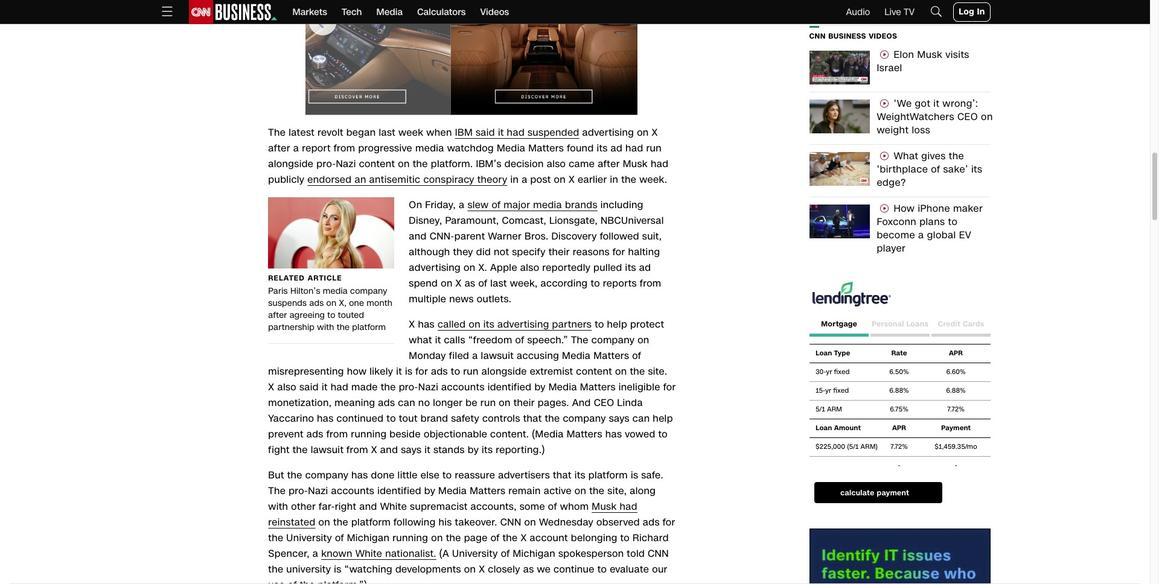 Task type: vqa. For each thing, say whether or not it's contained in the screenshot.
the left 'of'
no



Task type: describe. For each thing, give the bounding box(es) containing it.
with inside paris hilton's media company suspends ads on x, one month after agreeing to touted partnership with the platform
[[317, 322, 334, 333]]

pulled
[[594, 261, 622, 275]]

of right page
[[491, 531, 500, 545]]

'we got it wrong': weightwatchers ceo on weight loss link
[[870, 97, 998, 137]]

theory
[[478, 173, 508, 187]]

1 vertical spatial by
[[468, 443, 479, 457]]

maker
[[954, 202, 983, 216]]

calls
[[444, 333, 465, 347]]

on inside the 'we got it wrong': weightwatchers ceo on weight loss
[[981, 110, 993, 124]]

along
[[630, 484, 656, 498]]

musk inside musk had reinstated
[[592, 500, 617, 514]]

is inside "(a university of michigan spokesperson told cnn the university is "watching developments on x closely as we continue to evaluate our use of the platform.")"
[[334, 563, 342, 577]]

ad feedback
[[944, 1, 988, 11]]

nationalist.
[[385, 547, 437, 561]]

the inside what gives the 'birthplace of sake' its edge?
[[949, 149, 964, 163]]

paris
[[268, 285, 288, 297]]

of up closely
[[501, 547, 510, 561]]

the down the likely at the left of page
[[381, 381, 396, 394]]

x up monetization,
[[268, 381, 274, 394]]

week,
[[510, 277, 538, 291]]

michigan inside on the platform following his takeover. cnn on wednesday observed ads for the university of michigan running on the page of the x account belonging to richard spencer, a
[[347, 531, 390, 545]]

of down called on its advertising partners link
[[515, 333, 524, 347]]

told
[[627, 547, 645, 561]]

university inside "(a university of michigan spokesperson told cnn the university is "watching developments on x closely as we continue to evaluate our use of the platform.")"
[[452, 547, 498, 561]]

ads up continued
[[378, 396, 395, 410]]

0 horizontal spatial says
[[401, 443, 422, 457]]

last inside including disney, paramount, comcast, lionsgate, nbcuniversal and cnn-parent warner bros. discovery followed suit, although they did not specify their reasons for halting advertising on x. apple also reportedly pulled its ad spend on x as of last week, according to reports from multiple news outlets.
[[490, 277, 507, 291]]

michigan inside "(a university of michigan spokesperson told cnn the university is "watching developments on x closely as we continue to evaluate our use of the platform.")"
[[513, 547, 556, 561]]

log
[[959, 6, 975, 18]]

x inside 'advertising on x after a report from progressive media watchdog media matters found its ad had run alongside pro-nazi content on the platform. ibm's decision also came after musk had publicly'
[[652, 126, 658, 140]]

visits
[[946, 48, 970, 62]]

week.
[[640, 173, 667, 187]]

news
[[449, 292, 474, 306]]

pro- inside to help protect what it calls "freedom of speech." the company on monday filed a lawsuit accusing media matters of misrepresenting how likely it is for ads to run alongside extremist content on the site. x also said it had made the pro-nazi accounts identified by media matters ineligible for monetization, meaning ads can no longer be run on their pages. and ceo linda yaccarino has continued to tout brand safety controls that the company says can help prevent ads from running beside objectionable content. (media matters has vowed to fight the lawsuit from x and says it stands by its reporting.)
[[399, 381, 418, 394]]

matters inside but the company has done little else to reassure advertisers that its platform is safe. the pro-nazi accounts identified by media matters remain active on the site, along with other far-right and white supremacist accounts, some of whom
[[470, 484, 506, 498]]

continued
[[337, 412, 384, 426]]

the right but
[[287, 469, 302, 483]]

0 vertical spatial last
[[379, 126, 396, 140]]

x inside on the platform following his takeover. cnn on wednesday observed ads for the university of michigan running on the page of the x account belonging to richard spencer, a
[[521, 531, 527, 545]]

publicly
[[268, 173, 305, 187]]

did
[[476, 245, 491, 259]]

x has called on its advertising partners
[[409, 318, 592, 332]]

on inside but the company has done little else to reassure advertisers that its platform is safe. the pro-nazi accounts identified by media matters remain active on the site, along with other far-right and white supremacist accounts, some of whom
[[575, 484, 587, 498]]

also inside 'advertising on x after a report from progressive media watchdog media matters found its ad had run alongside pro-nazi content on the platform. ibm's decision also came after musk had publicly'
[[547, 157, 566, 171]]

live tv
[[885, 6, 915, 18]]

2 horizontal spatial by
[[535, 381, 546, 394]]

platform.
[[431, 157, 473, 171]]

its inside 'advertising on x after a report from progressive media watchdog media matters found its ad had run alongside pro-nazi content on the platform. ibm's decision also came after musk had publicly'
[[597, 141, 608, 155]]

richard
[[633, 531, 669, 545]]

on up week.
[[637, 126, 649, 140]]

media up extremist
[[562, 349, 591, 363]]

a inside to help protect what it calls "freedom of speech." the company on monday filed a lawsuit accusing media matters of misrepresenting how likely it is for ads to run alongside extremist content on the site. x also said it had made the pro-nazi accounts identified by media matters ineligible for monetization, meaning ads can no longer be run on their pages. and ceo linda yaccarino has continued to tout brand safety controls that the company says can help prevent ads from running beside objectionable content. (media matters has vowed to fight the lawsuit from x and says it stands by its reporting.)
[[472, 349, 478, 363]]

x,
[[339, 298, 347, 309]]

their inside including disney, paramount, comcast, lionsgate, nbcuniversal and cnn-parent warner bros. discovery followed suit, although they did not specify their reasons for halting advertising on x. apple also reportedly pulled its ad spend on x as of last week, according to reports from multiple news outlets.
[[549, 245, 570, 259]]

made
[[351, 381, 378, 394]]

began
[[346, 126, 376, 140]]

the inside 'advertising on x after a report from progressive media watchdog media matters found its ad had run alongside pro-nazi content on the platform. ibm's decision also came after musk had publicly'
[[413, 157, 428, 171]]

our
[[652, 563, 668, 577]]

alongside inside to help protect what it calls "freedom of speech." the company on monday filed a lawsuit accusing media matters of misrepresenting how likely it is for ads to run alongside extremist content on the site. x also said it had made the pro-nazi accounts identified by media matters ineligible for monetization, meaning ads can no longer be run on their pages. and ceo linda yaccarino has continued to tout brand safety controls that the company says can help prevent ads from running beside objectionable content. (media matters has vowed to fight the lawsuit from x and says it stands by its reporting.)
[[482, 365, 527, 379]]

paris hilton's media company suspends ads on x, one month after agreeing to touted partnership with the platform link
[[268, 198, 395, 334]]

on up news
[[441, 277, 453, 291]]

it inside the 'we got it wrong': weightwatchers ceo on weight loss
[[934, 97, 940, 111]]

the up use
[[268, 563, 283, 577]]

ads down "monday"
[[431, 365, 448, 379]]

longer
[[433, 396, 463, 410]]

although
[[409, 245, 450, 259]]

elon musk visits israel link
[[870, 48, 998, 85]]

nazi inside 'advertising on x after a report from progressive media watchdog media matters found its ad had run alongside pro-nazi content on the platform. ibm's decision also came after musk had publicly'
[[336, 157, 356, 171]]

sima sistani risk takers 01 image
[[809, 100, 870, 134]]

run inside 'advertising on x after a report from progressive media watchdog media matters found its ad had run alongside pro-nazi content on the platform. ibm's decision also came after musk had publicly'
[[646, 141, 662, 155]]

the up 'ineligible'
[[630, 365, 645, 379]]

meaning
[[335, 396, 375, 410]]

has left vowed
[[606, 428, 622, 442]]

media link
[[377, 0, 403, 24]]

sig video image for 'we got it wrong': weightwatchers ceo on weight loss
[[877, 99, 892, 111]]

of right use
[[288, 579, 297, 585]]

1 horizontal spatial videos
[[869, 31, 898, 41]]

pages.
[[538, 396, 569, 410]]

to right vowed
[[659, 428, 668, 442]]

to inside how iphone maker foxconn plans to become a global ev player
[[948, 215, 958, 229]]

1 vertical spatial after
[[598, 157, 620, 171]]

to down filed
[[451, 365, 460, 379]]

ceo inside to help protect what it calls "freedom of speech." the company on monday filed a lawsuit accusing media matters of misrepresenting how likely it is for ads to run alongside extremist content on the site. x also said it had made the pro-nazi accounts identified by media matters ineligible for monetization, meaning ads can no longer be run on their pages. and ceo linda yaccarino has continued to tout brand safety controls that the company says can help prevent ads from running beside objectionable content. (media matters has vowed to fight the lawsuit from x and says it stands by its reporting.)
[[594, 396, 614, 410]]

x up what
[[409, 318, 415, 332]]

musk inside elon musk visits israel
[[918, 48, 943, 62]]

tech link
[[342, 0, 362, 24]]

the down prevent
[[293, 443, 308, 457]]

speech."
[[527, 333, 568, 347]]

of inside including disney, paramount, comcast, lionsgate, nbcuniversal and cnn-parent warner bros. discovery followed suit, although they did not specify their reasons for halting advertising on x. apple also reportedly pulled its ad spend on x as of last week, according to reports from multiple news outlets.
[[479, 277, 488, 291]]

an
[[355, 173, 366, 187]]

for inside including disney, paramount, comcast, lionsgate, nbcuniversal and cnn-parent warner bros. discovery followed suit, although they did not specify their reasons for halting advertising on x. apple also reportedly pulled its ad spend on x as of last week, according to reports from multiple news outlets.
[[613, 245, 625, 259]]

on up 'controls'
[[499, 396, 511, 410]]

also inside including disney, paramount, comcast, lionsgate, nbcuniversal and cnn-parent warner bros. discovery followed suit, although they did not specify their reasons for halting advertising on x. apple also reportedly pulled its ad spend on x as of last week, according to reports from multiple news outlets.
[[520, 261, 540, 275]]

remain
[[509, 484, 541, 498]]

exp tsr.todd.elon.musk.visits.israel_00000220.png image
[[809, 51, 870, 85]]

to inside "(a university of michigan spokesperson told cnn the university is "watching developments on x closely as we continue to evaluate our use of the platform.")"
[[598, 563, 607, 577]]

the up spencer, on the left of the page
[[268, 531, 283, 545]]

for down "monday"
[[416, 365, 428, 379]]

for down site.
[[663, 381, 676, 394]]

and inside but the company has done little else to reassure advertisers that its platform is safe. the pro-nazi accounts identified by media matters remain active on the site, along with other far-right and white supremacist accounts, some of whom
[[359, 500, 377, 514]]

has down monetization,
[[317, 412, 334, 426]]

on up (a
[[431, 531, 443, 545]]

foxconn
[[877, 215, 917, 229]]

on inside "(a university of michigan spokesperson told cnn the university is "watching developments on x closely as we continue to evaluate our use of the platform.")"
[[464, 563, 476, 577]]

calculators link
[[417, 0, 466, 24]]

fight
[[268, 443, 290, 457]]

0 horizontal spatial can
[[398, 396, 415, 410]]

platform inside on the platform following his takeover. cnn on wednesday observed ads for the university of michigan running on the page of the x account belonging to richard spencer, a
[[351, 516, 391, 530]]

company inside paris hilton's media company suspends ads on x, one month after agreeing to touted partnership with the platform
[[350, 285, 387, 297]]

musk had reinstated link
[[268, 500, 638, 530]]

1 horizontal spatial said
[[476, 126, 495, 140]]

we
[[537, 563, 551, 577]]

slew of major media brands link
[[468, 198, 598, 212]]

spencer,
[[268, 547, 310, 561]]

identified inside but the company has done little else to reassure advertisers that its platform is safe. the pro-nazi accounts identified by media matters remain active on the site, along with other far-right and white supremacist accounts, some of whom
[[378, 484, 421, 498]]

for inside on the platform following his takeover. cnn on wednesday observed ads for the university of michigan running on the page of the x account belonging to richard spencer, a
[[663, 516, 675, 530]]

has up what
[[418, 318, 435, 332]]

x.
[[478, 261, 487, 275]]

the up closely
[[503, 531, 518, 545]]

1 horizontal spatial says
[[609, 412, 630, 426]]

in
[[977, 6, 985, 18]]

advertising on x after a report from progressive media watchdog media matters found its ad had run alongside pro-nazi content on the platform. ibm's decision also came after musk had publicly
[[268, 126, 669, 187]]

pro- inside but the company has done little else to reassure advertisers that its platform is safe. the pro-nazi accounts identified by media matters remain active on the site, along with other far-right and white supremacist accounts, some of whom
[[289, 484, 308, 498]]

comcast,
[[502, 214, 546, 228]]

week
[[399, 126, 424, 140]]

is inside but the company has done little else to reassure advertisers that its platform is safe. the pro-nazi accounts identified by media matters remain active on the site, along with other far-right and white supremacist accounts, some of whom
[[631, 469, 638, 483]]

0 vertical spatial the
[[268, 126, 286, 140]]

a inside on the platform following his takeover. cnn on wednesday observed ads for the university of michigan running on the page of the x account belonging to richard spencer, a
[[313, 547, 318, 561]]

business
[[829, 31, 866, 41]]

what
[[409, 333, 432, 347]]

had inside to help protect what it calls "freedom of speech." the company on monday filed a lawsuit accusing media matters of misrepresenting how likely it is for ads to run alongside extremist content on the site. x also said it had made the pro-nazi accounts identified by media matters ineligible for monetization, meaning ads can no longer be run on their pages. and ceo linda yaccarino has continued to tout brand safety controls that the company says can help prevent ads from running beside objectionable content. (media matters has vowed to fight the lawsuit from x and says it stands by its reporting.)
[[331, 381, 348, 394]]

1 vertical spatial white
[[356, 547, 382, 561]]

to inside including disney, paramount, comcast, lionsgate, nbcuniversal and cnn-parent warner bros. discovery followed suit, although they did not specify their reasons for halting advertising on x. apple also reportedly pulled its ad spend on x as of last week, according to reports from multiple news outlets.
[[591, 277, 600, 291]]

suspended
[[528, 126, 579, 140]]

is inside to help protect what it calls "freedom of speech." the company on monday filed a lawsuit accusing media matters of misrepresenting how likely it is for ads to run alongside extremist content on the site. x also said it had made the pro-nazi accounts identified by media matters ineligible for monetization, meaning ads can no longer be run on their pages. and ceo linda yaccarino has continued to tout brand safety controls that the company says can help prevent ads from running beside objectionable content. (media matters has vowed to fight the lawsuit from x and says it stands by its reporting.)
[[405, 365, 413, 379]]

how iphone maker foxconn plans to become a global ev player
[[877, 202, 983, 256]]

also inside to help protect what it calls "freedom of speech." the company on monday filed a lawsuit accusing media matters of misrepresenting how likely it is for ads to run alongside extremist content on the site. x also said it had made the pro-nazi accounts identified by media matters ineligible for monetization, meaning ads can no longer be run on their pages. and ceo linda yaccarino has continued to tout brand safety controls that the company says can help prevent ads from running beside objectionable content. (media matters has vowed to fight the lawsuit from x and says it stands by its reporting.)
[[277, 381, 297, 394]]

it left stands
[[425, 443, 431, 457]]

ad inside including disney, paramount, comcast, lionsgate, nbcuniversal and cnn-parent warner bros. discovery followed suit, although they did not specify their reasons for halting advertising on x. apple also reportedly pulled its ad spend on x as of last week, according to reports from multiple news outlets.
[[639, 261, 651, 275]]

continue
[[554, 563, 595, 577]]

the left week.
[[622, 173, 637, 187]]

media right the tech
[[377, 6, 403, 18]]

from inside 'advertising on x after a report from progressive media watchdog media matters found its ad had run alongside pro-nazi content on the platform. ibm's decision also came after musk had publicly'
[[334, 141, 355, 155]]

and
[[572, 396, 591, 410]]

university
[[286, 563, 331, 577]]

of up the known
[[335, 531, 344, 545]]

but the company has done little else to reassure advertisers that its platform is safe. the pro-nazi accounts identified by media matters remain active on the site, along with other far-right and white supremacist accounts, some of whom
[[268, 469, 664, 514]]

tech
[[342, 6, 362, 18]]

accounts inside to help protect what it calls "freedom of speech." the company on monday filed a lawsuit accusing media matters of misrepresenting how likely it is for ads to run alongside extremist content on the site. x also said it had made the pro-nazi accounts identified by media matters ineligible for monetization, meaning ads can no longer be run on their pages. and ceo linda yaccarino has continued to tout brand safety controls that the company says can help prevent ads from running beside objectionable content. (media matters has vowed to fight the lawsuit from x and says it stands by its reporting.)
[[441, 381, 485, 394]]

the down university
[[300, 579, 315, 585]]

on down far-
[[319, 516, 330, 530]]

following
[[394, 516, 436, 530]]

reassure
[[455, 469, 495, 483]]

be
[[466, 396, 478, 410]]

1 horizontal spatial advertising
[[498, 318, 549, 332]]

matters up 'ineligible'
[[594, 349, 629, 363]]

open menu icon image
[[160, 4, 174, 18]]

spokesperson
[[559, 547, 624, 561]]

had inside musk had reinstated
[[620, 500, 638, 514]]

nazi inside to help protect what it calls "freedom of speech." the company on monday filed a lawsuit accusing media matters of misrepresenting how likely it is for ads to run alongside extremist content on the site. x also said it had made the pro-nazi accounts identified by media matters ineligible for monetization, meaning ads can no longer be run on their pages. and ceo linda yaccarino has continued to tout brand safety controls that the company says can help prevent ads from running beside objectionable content. (media matters has vowed to fight the lawsuit from x and says it stands by its reporting.)
[[418, 381, 439, 394]]

the down his
[[446, 531, 461, 545]]

that inside to help protect what it calls "freedom of speech." the company on monday filed a lawsuit accusing media matters of misrepresenting how likely it is for ads to run alongside extremist content on the site. x also said it had made the pro-nazi accounts identified by media matters ineligible for monetization, meaning ads can no longer be run on their pages. and ceo linda yaccarino has continued to tout brand safety controls that the company says can help prevent ads from running beside objectionable content. (media matters has vowed to fight the lawsuit from x and says it stands by its reporting.)
[[523, 412, 542, 426]]

followed
[[600, 230, 639, 243]]

1 vertical spatial can
[[633, 412, 650, 426]]

of inside but the company has done little else to reassure advertisers that its platform is safe. the pro-nazi accounts identified by media matters remain active on the site, along with other far-right and white supremacist accounts, some of whom
[[548, 500, 557, 514]]

running inside on the platform following his takeover. cnn on wednesday observed ads for the university of michigan running on the page of the x account belonging to richard spencer, a
[[393, 531, 428, 545]]

1 horizontal spatial run
[[481, 396, 496, 410]]

1 horizontal spatial help
[[653, 412, 673, 426]]

safe.
[[641, 469, 664, 483]]

to left tout
[[387, 412, 396, 426]]

'we got it wrong': weightwatchers ceo on weight loss
[[877, 97, 993, 137]]

0 vertical spatial cnn
[[809, 31, 826, 41]]

on up endorsed an antisemitic conspiracy theory link
[[398, 157, 410, 171]]

beside
[[390, 428, 421, 442]]

to help protect what it calls "freedom of speech." the company on monday filed a lawsuit accusing media matters of misrepresenting how likely it is for ads to run alongside extremist content on the site. x also said it had made the pro-nazi accounts identified by media matters ineligible for monetization, meaning ads can no longer be run on their pages. and ceo linda yaccarino has continued to tout brand safety controls that the company says can help prevent ads from running beside objectionable content. (media matters has vowed to fight the lawsuit from x and says it stands by its reporting.)
[[268, 318, 676, 457]]

0 vertical spatial lawsuit
[[481, 349, 514, 363]]

alongside inside 'advertising on x after a report from progressive media watchdog media matters found its ad had run alongside pro-nazi content on the platform. ibm's decision also came after musk had publicly'
[[268, 157, 314, 171]]

0 vertical spatial help
[[607, 318, 627, 332]]

found
[[567, 141, 594, 155]]

company down and
[[563, 412, 606, 426]]

it up ibm's
[[498, 126, 504, 140]]

on left x.
[[464, 261, 476, 275]]

from inside including disney, paramount, comcast, lionsgate, nbcuniversal and cnn-parent warner bros. discovery followed suit, although they did not specify their reasons for halting advertising on x. apple also reportedly pulled its ad spend on x as of last week, according to reports from multiple news outlets.
[[640, 277, 662, 291]]

on down some
[[524, 516, 536, 530]]

reportedly
[[542, 261, 591, 275]]

'birthplace
[[877, 163, 928, 176]]

protect
[[630, 318, 664, 332]]

came
[[569, 157, 595, 171]]

advertisers
[[498, 469, 550, 483]]

on down protect
[[638, 333, 650, 347]]

on up 'ineligible'
[[615, 365, 627, 379]]

sig video image
[[877, 204, 892, 216]]

company down protect
[[592, 333, 635, 347]]

far-
[[319, 500, 335, 514]]

ineligible
[[619, 381, 661, 394]]

accounts,
[[471, 500, 517, 514]]



Task type: locate. For each thing, give the bounding box(es) containing it.
1 horizontal spatial that
[[553, 469, 572, 483]]

0 vertical spatial nazi
[[336, 157, 356, 171]]

media up pages. at the left of page
[[549, 381, 577, 394]]

to inside but the company has done little else to reassure advertisers that its platform is safe. the pro-nazi accounts identified by media matters remain active on the site, along with other far-right and white supremacist accounts, some of whom
[[443, 469, 452, 483]]

become
[[877, 228, 916, 242]]

their inside to help protect what it calls "freedom of speech." the company on monday filed a lawsuit accusing media matters of misrepresenting how likely it is for ads to run alongside extremist content on the site. x also said it had made the pro-nazi accounts identified by media matters ineligible for monetization, meaning ads can no longer be run on their pages. and ceo linda yaccarino has continued to tout brand safety controls that the company says can help prevent ads from running beside objectionable content. (media matters has vowed to fight the lawsuit from x and says it stands by its reporting.)
[[514, 396, 535, 410]]

partnership
[[268, 322, 315, 333]]

musk inside 'advertising on x after a report from progressive media watchdog media matters found its ad had run alongside pro-nazi content on the platform. ibm's decision also came after musk had publicly'
[[623, 157, 648, 171]]

by inside but the company has done little else to reassure advertisers that its platform is safe. the pro-nazi accounts identified by media matters remain active on the site, along with other far-right and white supremacist accounts, some of whom
[[424, 484, 436, 498]]

foxconn hon hai tech day, oct 2023, taipei, taiwan (marketplace asia ep.29) image
[[809, 205, 870, 239]]

last up outlets.
[[490, 277, 507, 291]]

partners
[[552, 318, 592, 332]]

the left site,
[[590, 484, 605, 498]]

warner
[[488, 230, 522, 243]]

paramount,
[[445, 214, 499, 228]]

0 vertical spatial videos
[[480, 6, 509, 18]]

1 horizontal spatial platform
[[589, 469, 628, 483]]

0 horizontal spatial help
[[607, 318, 627, 332]]

including
[[601, 198, 644, 212]]

2 sig video image from the top
[[877, 99, 892, 111]]

ceo right and
[[594, 396, 614, 410]]

advertising inside including disney, paramount, comcast, lionsgate, nbcuniversal and cnn-parent warner bros. discovery followed suit, although they did not specify their reasons for halting advertising on x. apple also reportedly pulled its ad spend on x as of last week, according to reports from multiple news outlets.
[[409, 261, 461, 275]]

ad inside 'advertising on x after a report from progressive media watchdog media matters found its ad had run alongside pro-nazi content on the platform. ibm's decision also came after musk had publicly'
[[611, 141, 623, 155]]

prevent
[[268, 428, 304, 442]]

2 horizontal spatial is
[[631, 469, 638, 483]]

videos right calculators link
[[480, 6, 509, 18]]

0 horizontal spatial last
[[379, 126, 396, 140]]

cnn for developments
[[648, 547, 669, 561]]

bros.
[[525, 230, 549, 243]]

for up richard
[[663, 516, 675, 530]]

it right the likely at the left of page
[[396, 365, 402, 379]]

running up 'nationalist.'
[[393, 531, 428, 545]]

audio link
[[846, 6, 870, 18]]

alongside
[[268, 157, 314, 171], [482, 365, 527, 379]]

of right slew
[[492, 198, 501, 212]]

pro- up endorsed on the top left of the page
[[317, 157, 336, 171]]

has left done
[[351, 469, 368, 483]]

of up 'ineligible'
[[632, 349, 641, 363]]

the down pages. at the left of page
[[545, 412, 560, 426]]

post
[[531, 173, 551, 187]]

1 horizontal spatial as
[[523, 563, 534, 577]]

1 in from the left
[[511, 173, 519, 187]]

ceo
[[958, 110, 978, 124], [594, 396, 614, 410]]

by down extremist
[[535, 381, 546, 394]]

closely
[[488, 563, 520, 577]]

advertising inside 'advertising on x after a report from progressive media watchdog media matters found its ad had run alongside pro-nazi content on the platform. ibm's decision also came after musk had publicly'
[[582, 126, 634, 140]]

0 horizontal spatial pro-
[[289, 484, 308, 498]]

0 vertical spatial michigan
[[347, 531, 390, 545]]

advertising up found on the top of the page
[[582, 126, 634, 140]]

0 vertical spatial identified
[[488, 381, 532, 394]]

after inside paris hilton's media company suspends ads on x, one month after agreeing to touted partnership with the platform
[[268, 310, 287, 321]]

it left calls
[[435, 333, 441, 347]]

a
[[293, 141, 299, 155], [522, 173, 528, 187], [459, 198, 465, 212], [919, 228, 924, 242], [472, 349, 478, 363], [313, 547, 318, 561]]

content down "progressive"
[[359, 157, 395, 171]]

the inside but the company has done little else to reassure advertisers that its platform is safe. the pro-nazi accounts identified by media matters remain active on the site, along with other far-right and white supremacist accounts, some of whom
[[268, 484, 286, 498]]

0 vertical spatial university
[[286, 531, 332, 545]]

content inside to help protect what it calls "freedom of speech." the company on monday filed a lawsuit accusing media matters of misrepresenting how likely it is for ads to run alongside extremist content on the site. x also said it had made the pro-nazi accounts identified by media matters ineligible for monetization, meaning ads can no longer be run on their pages. and ceo linda yaccarino has continued to tout brand safety controls that the company says can help prevent ads from running beside objectionable content. (media matters has vowed to fight the lawsuit from x and says it stands by its reporting.)
[[576, 365, 612, 379]]

its right 'sake''
[[972, 163, 983, 176]]

content inside 'advertising on x after a report from progressive media watchdog media matters found its ad had run alongside pro-nazi content on the platform. ibm's decision also came after musk had publicly'
[[359, 157, 395, 171]]

of
[[931, 163, 940, 176], [492, 198, 501, 212], [479, 277, 488, 291], [515, 333, 524, 347], [632, 349, 641, 363], [548, 500, 557, 514], [335, 531, 344, 545], [491, 531, 500, 545], [501, 547, 510, 561], [288, 579, 297, 585]]

media inside 'advertising on x after a report from progressive media watchdog media matters found its ad had run alongside pro-nazi content on the platform. ibm's decision also came after musk had publicly'
[[415, 141, 444, 155]]

1 vertical spatial ceo
[[594, 396, 614, 410]]

0 horizontal spatial and
[[359, 500, 377, 514]]

and inside including disney, paramount, comcast, lionsgate, nbcuniversal and cnn-parent warner bros. discovery followed suit, although they did not specify their reasons for halting advertising on x. apple also reportedly pulled its ad spend on x as of last week, according to reports from multiple news outlets.
[[409, 230, 427, 243]]

the up endorsed an antisemitic conspiracy theory link
[[413, 157, 428, 171]]

matters down the suspended
[[528, 141, 564, 155]]

spend
[[409, 277, 438, 291]]

elon
[[894, 48, 915, 62]]

ibm's
[[476, 157, 502, 171]]

0 vertical spatial as
[[465, 277, 476, 291]]

also up monetization,
[[277, 381, 297, 394]]

says down beside on the left of page
[[401, 443, 422, 457]]

0 horizontal spatial content
[[359, 157, 395, 171]]

latest
[[289, 126, 315, 140]]

ads inside on the platform following his takeover. cnn on wednesday observed ads for the university of michigan running on the page of the x account belonging to richard spencer, a
[[643, 516, 660, 530]]

ad right found on the top of the page
[[611, 141, 623, 155]]

0 horizontal spatial run
[[463, 365, 479, 379]]

else
[[421, 469, 440, 483]]

2 horizontal spatial advertising
[[582, 126, 634, 140]]

specify
[[512, 245, 546, 259]]

yaccarino
[[268, 412, 314, 426]]

a up university
[[313, 547, 318, 561]]

pro- up "other"
[[289, 484, 308, 498]]

to right else
[[443, 469, 452, 483]]

nbcuniversal
[[601, 214, 664, 228]]

x up done
[[371, 443, 377, 457]]

2 horizontal spatial musk
[[918, 48, 943, 62]]

1 horizontal spatial pro-
[[317, 157, 336, 171]]

1 vertical spatial also
[[520, 261, 540, 275]]

in down decision
[[511, 173, 519, 187]]

1 vertical spatial lawsuit
[[311, 443, 344, 457]]

company up month at bottom
[[350, 285, 387, 297]]

0 vertical spatial sig video image
[[877, 49, 892, 62]]

to down observed
[[621, 531, 630, 545]]

"watching
[[345, 563, 392, 577]]

sig video image left the elon
[[877, 49, 892, 62]]

the
[[268, 126, 286, 140], [571, 333, 589, 347], [268, 484, 286, 498]]

ibm
[[455, 126, 473, 140]]

0 vertical spatial after
[[268, 141, 290, 155]]

its up reports
[[625, 261, 636, 275]]

cnn-
[[430, 230, 455, 243]]

1 vertical spatial accounts
[[331, 484, 375, 498]]

2 vertical spatial run
[[481, 396, 496, 410]]

belonging
[[571, 531, 618, 545]]

2 horizontal spatial and
[[409, 230, 427, 243]]

to left ev
[[948, 215, 958, 229]]

0 horizontal spatial michigan
[[347, 531, 390, 545]]

cnn inside "(a university of michigan spokesperson told cnn the university is "watching developments on x closely as we continue to evaluate our use of the platform.")"
[[648, 547, 669, 561]]

1 horizontal spatial lawsuit
[[481, 349, 514, 363]]

last
[[379, 126, 396, 140], [490, 277, 507, 291]]

site,
[[608, 484, 627, 498]]

0 horizontal spatial ceo
[[594, 396, 614, 410]]

matters up and
[[580, 381, 616, 394]]

nazi up far-
[[308, 484, 328, 498]]

0 horizontal spatial running
[[351, 428, 387, 442]]

2 horizontal spatial cnn
[[809, 31, 826, 41]]

lawsuit down "freedom
[[481, 349, 514, 363]]

to touted
[[327, 310, 364, 321]]

edge?
[[877, 176, 906, 190]]

1 horizontal spatial cnn
[[648, 547, 669, 561]]

reinstated
[[268, 516, 316, 530]]

0 horizontal spatial with
[[268, 500, 288, 514]]

a down the latest in the left top of the page
[[293, 141, 299, 155]]

sig video image
[[877, 49, 892, 62], [877, 99, 892, 111], [877, 151, 892, 163]]

0 vertical spatial alongside
[[268, 157, 314, 171]]

called
[[438, 318, 466, 332]]

media up supremacist
[[438, 484, 467, 498]]

1 horizontal spatial by
[[468, 443, 479, 457]]

2 horizontal spatial run
[[646, 141, 662, 155]]

0 vertical spatial run
[[646, 141, 662, 155]]

3 sig video image from the top
[[877, 151, 892, 163]]

2 horizontal spatial media
[[533, 198, 562, 212]]

(a
[[440, 547, 449, 561]]

accounts up be
[[441, 381, 485, 394]]

ad down the halting
[[639, 261, 651, 275]]

1 vertical spatial and
[[380, 443, 398, 457]]

brand
[[421, 412, 448, 426]]

a inside how iphone maker foxconn plans to become a global ev player
[[919, 228, 924, 242]]

its inside to help protect what it calls "freedom of speech." the company on monday filed a lawsuit accusing media matters of misrepresenting how likely it is for ads to run alongside extremist content on the site. x also said it had made the pro-nazi accounts identified by media matters ineligible for monetization, meaning ads can no longer be run on their pages. and ceo linda yaccarino has continued to tout brand safety controls that the company says can help prevent ads from running beside objectionable content. (media matters has vowed to fight the lawsuit from x and says it stands by its reporting.)
[[482, 443, 493, 457]]

1 vertical spatial that
[[553, 469, 572, 483]]

calculators
[[417, 6, 466, 18]]

1 horizontal spatial university
[[452, 547, 498, 561]]

as inside "(a university of michigan spokesperson told cnn the university is "watching developments on x closely as we continue to evaluate our use of the platform.")"
[[523, 563, 534, 577]]

2 horizontal spatial nazi
[[418, 381, 439, 394]]

ceo right got
[[958, 110, 978, 124]]

content
[[359, 157, 395, 171], [576, 365, 612, 379]]

when
[[427, 126, 452, 140]]

audio
[[846, 6, 870, 18]]

ceo inside the 'we got it wrong': weightwatchers ceo on weight loss
[[958, 110, 978, 124]]

company inside but the company has done little else to reassure advertisers that its platform is safe. the pro-nazi accounts identified by media matters remain active on the site, along with other far-right and white supremacist accounts, some of whom
[[305, 469, 349, 483]]

1 horizontal spatial also
[[520, 261, 540, 275]]

x down came
[[569, 173, 575, 187]]

in right earlier
[[610, 173, 619, 187]]

its down content.
[[482, 443, 493, 457]]

iphone
[[918, 202, 950, 216]]

brands
[[565, 198, 598, 212]]

1 sig video image from the top
[[877, 49, 892, 62]]

1 vertical spatial ad
[[639, 261, 651, 275]]

matters up accounts,
[[470, 484, 506, 498]]

0 horizontal spatial ad
[[611, 141, 623, 155]]

accounts up right
[[331, 484, 375, 498]]

0 vertical spatial advertising
[[582, 126, 634, 140]]

0 horizontal spatial in
[[511, 173, 519, 187]]

0 vertical spatial pro-
[[317, 157, 336, 171]]

fst birthplace of sake image
[[809, 152, 870, 186]]

sig video image for what gives the 'birthplace of sake' its edge?
[[877, 151, 892, 163]]

observed
[[597, 516, 640, 530]]

0 vertical spatial running
[[351, 428, 387, 442]]

to inside on the platform following his takeover. cnn on wednesday observed ads for the university of michigan running on the page of the x account belonging to richard spencer, a
[[621, 531, 630, 545]]

last up "progressive"
[[379, 126, 396, 140]]

disney,
[[409, 214, 442, 228]]

of inside what gives the 'birthplace of sake' its edge?
[[931, 163, 940, 176]]

platform down right
[[351, 516, 391, 530]]

the down right
[[333, 516, 348, 530]]

1 horizontal spatial nazi
[[336, 157, 356, 171]]

evaluate
[[610, 563, 649, 577]]

1 vertical spatial musk
[[623, 157, 648, 171]]

tv
[[904, 6, 915, 18]]

sig video image inside elon musk visits israel link
[[877, 49, 892, 62]]

nazi inside but the company has done little else to reassure advertisers that its platform is safe. the pro-nazi accounts identified by media matters remain active on the site, along with other far-right and white supremacist accounts, some of whom
[[308, 484, 328, 498]]

its right found on the top of the page
[[597, 141, 608, 155]]

and down disney,
[[409, 230, 427, 243]]

halting
[[628, 245, 660, 259]]

media inside but the company has done little else to reassure advertisers that its platform is safe. the pro-nazi accounts identified by media matters remain active on the site, along with other far-right and white supremacist accounts, some of whom
[[438, 484, 467, 498]]

its up "freedom
[[484, 318, 495, 332]]

0 vertical spatial platform
[[589, 469, 628, 483]]

1 vertical spatial said
[[299, 381, 319, 394]]

ads down yaccarino
[[307, 428, 324, 442]]

the inside to help protect what it calls "freedom of speech." the company on monday filed a lawsuit accusing media matters of misrepresenting how likely it is for ads to run alongside extremist content on the site. x also said it had made the pro-nazi accounts identified by media matters ineligible for monetization, meaning ads can no longer be run on their pages. and ceo linda yaccarino has continued to tout brand safety controls that the company says can help prevent ads from running beside objectionable content. (media matters has vowed to fight the lawsuit from x and says it stands by its reporting.)
[[571, 333, 589, 347]]

on right post
[[554, 173, 566, 187]]

weightwatchers
[[877, 110, 955, 124]]

identified
[[488, 381, 532, 394], [378, 484, 421, 498]]

after up partnership
[[268, 310, 287, 321]]

0 horizontal spatial identified
[[378, 484, 421, 498]]

with
[[317, 322, 334, 333], [268, 500, 288, 514]]

0 horizontal spatial said
[[299, 381, 319, 394]]

media inside 'advertising on x after a report from progressive media watchdog media matters found its ad had run alongside pro-nazi content on the platform. ibm's decision also came after musk had publicly'
[[497, 141, 526, 155]]

its
[[597, 141, 608, 155], [972, 163, 983, 176], [625, 261, 636, 275], [484, 318, 495, 332], [482, 443, 493, 457], [575, 469, 586, 483]]

white inside but the company has done little else to reassure advertisers that its platform is safe. the pro-nazi accounts identified by media matters remain active on the site, along with other far-right and white supremacist accounts, some of whom
[[380, 500, 407, 514]]

1 vertical spatial nazi
[[418, 381, 439, 394]]

2 horizontal spatial also
[[547, 157, 566, 171]]

0 vertical spatial accounts
[[441, 381, 485, 394]]

according
[[541, 277, 588, 291]]

the platform
[[337, 322, 386, 333]]

it right got
[[934, 97, 940, 111]]

major
[[504, 198, 530, 212]]

its inside including disney, paramount, comcast, lionsgate, nbcuniversal and cnn-parent warner bros. discovery followed suit, although they did not specify their reasons for halting advertising on x. apple also reportedly pulled its ad spend on x as of last week, according to reports from multiple news outlets.
[[625, 261, 636, 275]]

accounts inside but the company has done little else to reassure advertisers that its platform is safe. the pro-nazi accounts identified by media matters remain active on the site, along with other far-right and white supremacist accounts, some of whom
[[331, 484, 375, 498]]

cnn down accounts,
[[500, 516, 522, 530]]

1 vertical spatial run
[[463, 365, 479, 379]]

pro- inside 'advertising on x after a report from progressive media watchdog media matters found its ad had run alongside pro-nazi content on the platform. ibm's decision also came after musk had publicly'
[[317, 157, 336, 171]]

cnn for for
[[500, 516, 522, 530]]

2 vertical spatial pro-
[[289, 484, 308, 498]]

after up earlier
[[598, 157, 620, 171]]

0 vertical spatial their
[[549, 245, 570, 259]]

and inside to help protect what it calls "freedom of speech." the company on monday filed a lawsuit accusing media matters of misrepresenting how likely it is for ads to run alongside extremist content on the site. x also said it had made the pro-nazi accounts identified by media matters ineligible for monetization, meaning ads can no longer be run on their pages. and ceo linda yaccarino has continued to tout brand safety controls that the company says can help prevent ads from running beside objectionable content. (media matters has vowed to fight the lawsuit from x and says it stands by its reporting.)
[[380, 443, 398, 457]]

log in link
[[954, 2, 991, 22]]

0 vertical spatial and
[[409, 230, 427, 243]]

a left global
[[919, 228, 924, 242]]

cnn left business
[[809, 31, 826, 41]]

the left the latest in the left top of the page
[[268, 126, 286, 140]]

0 vertical spatial musk
[[918, 48, 943, 62]]

on up "freedom
[[469, 318, 481, 332]]

supremacist
[[410, 500, 468, 514]]

1 vertical spatial pro-
[[399, 381, 418, 394]]

sig video image for elon musk visits israel
[[877, 49, 892, 62]]

1 vertical spatial with
[[268, 500, 288, 514]]

right
[[335, 500, 357, 514]]

other
[[291, 500, 316, 514]]

their up the reportedly
[[549, 245, 570, 259]]

0 horizontal spatial as
[[465, 277, 476, 291]]

sig video image inside 'we got it wrong': weightwatchers ceo on weight loss link
[[877, 99, 892, 111]]

they
[[453, 245, 473, 259]]

matters down and
[[567, 428, 603, 442]]

1 vertical spatial the
[[571, 333, 589, 347]]

identified inside to help protect what it calls "freedom of speech." the company on monday filed a lawsuit accusing media matters of misrepresenting how likely it is for ads to run alongside extremist content on the site. x also said it had made the pro-nazi accounts identified by media matters ineligible for monetization, meaning ads can no longer be run on their pages. and ceo linda yaccarino has continued to tout brand safety controls that the company says can help prevent ads from running beside objectionable content. (media matters has vowed to fight the lawsuit from x and says it stands by its reporting.)
[[488, 381, 532, 394]]

musk
[[918, 48, 943, 62], [623, 157, 648, 171], [592, 500, 617, 514]]

0 horizontal spatial videos
[[480, 6, 509, 18]]

to down spokesperson
[[598, 563, 607, 577]]

0 vertical spatial white
[[380, 500, 407, 514]]

0 vertical spatial also
[[547, 157, 566, 171]]

2 horizontal spatial pro-
[[399, 381, 418, 394]]

on up whom
[[575, 484, 587, 498]]

running inside to help protect what it calls "freedom of speech." the company on monday filed a lawsuit accusing media matters of misrepresenting how likely it is for ads to run alongside extremist content on the site. x also said it had made the pro-nazi accounts identified by media matters ineligible for monetization, meaning ads can no longer be run on their pages. and ceo linda yaccarino has continued to tout brand safety controls that the company says can help prevent ads from running beside objectionable content. (media matters has vowed to fight the lawsuit from x and says it stands by its reporting.)
[[351, 428, 387, 442]]

reports
[[603, 277, 637, 291]]

known white nationalist.
[[321, 547, 437, 561]]

and down beside on the left of page
[[380, 443, 398, 457]]

0 vertical spatial ad
[[611, 141, 623, 155]]

1 horizontal spatial musk
[[623, 157, 648, 171]]

its inside what gives the 'birthplace of sake' its edge?
[[972, 163, 983, 176]]

month
[[367, 298, 393, 309]]

advertisement region
[[809, 529, 991, 585]]

x inside including disney, paramount, comcast, lionsgate, nbcuniversal and cnn-parent warner bros. discovery followed suit, although they did not specify their reasons for halting advertising on x. apple also reportedly pulled its ad spend on x as of last week, according to reports from multiple news outlets.
[[456, 277, 462, 291]]

1 horizontal spatial alongside
[[482, 365, 527, 379]]

as inside including disney, paramount, comcast, lionsgate, nbcuniversal and cnn-parent warner bros. discovery followed suit, although they did not specify their reasons for halting advertising on x. apple also reportedly pulled its ad spend on x as of last week, according to reports from multiple news outlets.
[[465, 277, 476, 291]]

as left "we"
[[523, 563, 534, 577]]

0 vertical spatial can
[[398, 396, 415, 410]]

plans
[[920, 215, 945, 229]]

likely
[[370, 365, 393, 379]]

what gives the 'birthplace of sake' its edge?
[[877, 149, 983, 190]]

advertising up speech."
[[498, 318, 549, 332]]

that inside but the company has done little else to reassure advertisers that its platform is safe. the pro-nazi accounts identified by media matters remain active on the site, along with other far-right and white supremacist accounts, some of whom
[[553, 469, 572, 483]]

university inside on the platform following his takeover. cnn on wednesday observed ads for the university of michigan running on the page of the x account belonging to richard spencer, a
[[286, 531, 332, 545]]

run right be
[[481, 396, 496, 410]]

2 vertical spatial by
[[424, 484, 436, 498]]

that up active
[[553, 469, 572, 483]]

loss
[[912, 123, 931, 137]]

2 in from the left
[[610, 173, 619, 187]]

sig video image inside what gives the 'birthplace of sake' its edge? link
[[877, 151, 892, 163]]

agreeing
[[290, 310, 325, 321]]

its inside but the company has done little else to reassure advertisers that its platform is safe. the pro-nazi accounts identified by media matters remain active on the site, along with other far-right and white supremacist accounts, some of whom
[[575, 469, 586, 483]]

the
[[949, 149, 964, 163], [413, 157, 428, 171], [622, 173, 637, 187], [630, 365, 645, 379], [381, 381, 396, 394], [545, 412, 560, 426], [293, 443, 308, 457], [287, 469, 302, 483], [590, 484, 605, 498], [333, 516, 348, 530], [268, 531, 283, 545], [446, 531, 461, 545], [503, 531, 518, 545], [268, 563, 283, 577], [300, 579, 315, 585]]

it down misrepresenting
[[322, 381, 328, 394]]

cnn up 'our'
[[648, 547, 669, 561]]

to right "partners"
[[595, 318, 604, 332]]

musk up week.
[[623, 157, 648, 171]]

matters inside 'advertising on x after a report from progressive media watchdog media matters found its ad had run alongside pro-nazi content on the platform. ibm's decision also came after musk had publicly'
[[528, 141, 564, 155]]

tout
[[399, 412, 418, 426]]

log in
[[959, 6, 985, 18]]

linda
[[617, 396, 643, 410]]

how
[[894, 202, 915, 216]]

said right ibm on the left of the page
[[476, 126, 495, 140]]

called on its advertising partners link
[[438, 318, 592, 332]]

media down post
[[533, 198, 562, 212]]

from
[[334, 141, 355, 155], [640, 277, 662, 291], [326, 428, 348, 442], [347, 443, 368, 457]]

search icon image
[[929, 4, 944, 18]]

1 horizontal spatial can
[[633, 412, 650, 426]]

endorsed an antisemitic conspiracy theory in a post on x earlier in the week.
[[308, 173, 667, 187]]

platform inside but the company has done little else to reassure advertisers that its platform is safe. the pro-nazi accounts identified by media matters remain active on the site, along with other far-right and white supremacist accounts, some of whom
[[589, 469, 628, 483]]

a inside 'advertising on x after a report from progressive media watchdog media matters found its ad had run alongside pro-nazi content on the platform. ibm's decision also came after musk had publicly'
[[293, 141, 299, 155]]

0 vertical spatial is
[[405, 365, 413, 379]]

identified down little
[[378, 484, 421, 498]]

suit,
[[642, 230, 662, 243]]

1 vertical spatial videos
[[869, 31, 898, 41]]

x left account
[[521, 531, 527, 545]]

x inside "(a university of michigan spokesperson told cnn the university is "watching developments on x closely as we continue to evaluate our use of the platform.")"
[[479, 563, 485, 577]]

2 vertical spatial cnn
[[648, 547, 669, 561]]

gives
[[922, 149, 946, 163]]

revolt
[[318, 126, 343, 140]]

0 vertical spatial with
[[317, 322, 334, 333]]

a down decision
[[522, 173, 528, 187]]

a left slew
[[459, 198, 465, 212]]

los angeles, california - november 16: paris hilton attends 2023 gq men of the year at bar marmont on november 16, 2023 in los angeles, california. (photo by frazer harrison/getty images) image
[[268, 198, 395, 269]]

media inside paris hilton's media company suspends ads on x, one month after agreeing to touted partnership with the platform
[[323, 285, 348, 297]]

no
[[418, 396, 430, 410]]

2 vertical spatial musk
[[592, 500, 617, 514]]

content up and
[[576, 365, 612, 379]]

is
[[405, 365, 413, 379], [631, 469, 638, 483], [334, 563, 342, 577]]

said inside to help protect what it calls "freedom of speech." the company on monday filed a lawsuit accusing media matters of misrepresenting how likely it is for ads to run alongside extremist content on the site. x also said it had made the pro-nazi accounts identified by media matters ineligible for monetization, meaning ads can no longer be run on their pages. and ceo linda yaccarino has continued to tout brand safety controls that the company says can help prevent ads from running beside objectionable content. (media matters has vowed to fight the lawsuit from x and says it stands by its reporting.)
[[299, 381, 319, 394]]

has inside but the company has done little else to reassure advertisers that its platform is safe. the pro-nazi accounts identified by media matters remain active on the site, along with other far-right and white supremacist accounts, some of whom
[[351, 469, 368, 483]]

reasons
[[573, 245, 610, 259]]

developments
[[395, 563, 461, 577]]

1 vertical spatial as
[[523, 563, 534, 577]]

with inside but the company has done little else to reassure advertisers that its platform is safe. the pro-nazi accounts identified by media matters remain active on the site, along with other far-right and white supremacist accounts, some of whom
[[268, 500, 288, 514]]

cnn inside on the platform following his takeover. cnn on wednesday observed ads for the university of michigan running on the page of the x account belonging to richard spencer, a
[[500, 516, 522, 530]]

1 horizontal spatial their
[[549, 245, 570, 259]]

account
[[530, 531, 568, 545]]

but
[[268, 469, 284, 483]]

1 vertical spatial last
[[490, 277, 507, 291]]

0 horizontal spatial advertising
[[409, 261, 461, 275]]

identified up 'controls'
[[488, 381, 532, 394]]

the down but
[[268, 484, 286, 498]]



